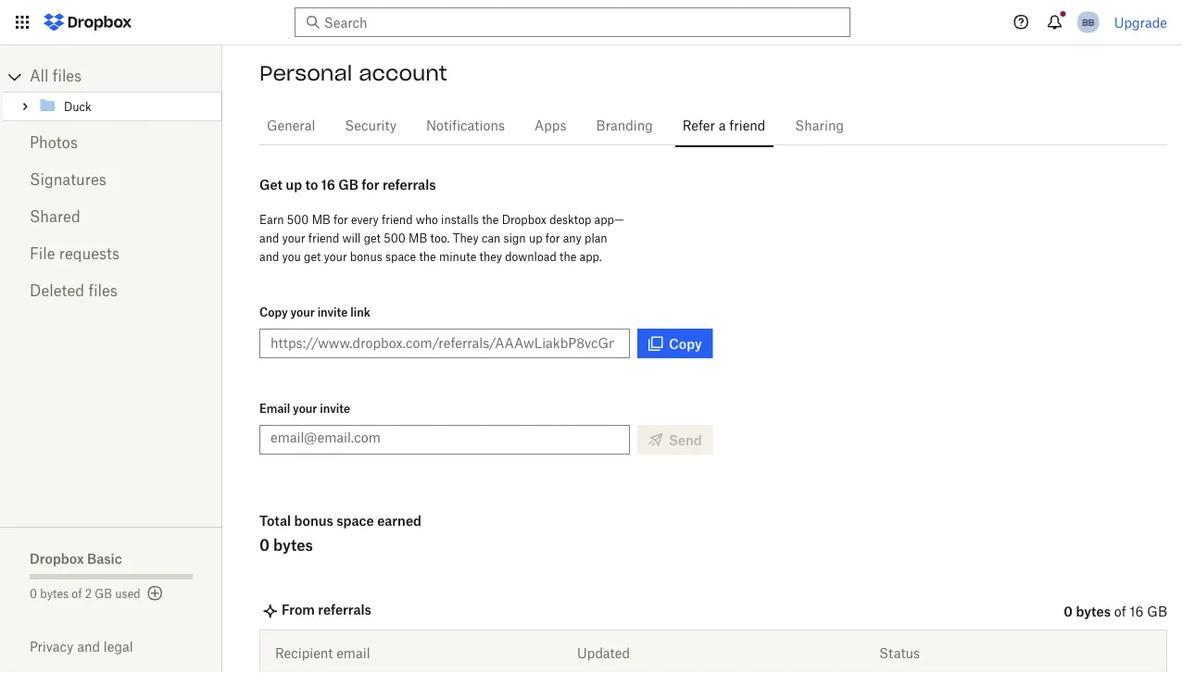 Task type: locate. For each thing, give the bounding box(es) containing it.
0 vertical spatial gb
[[338, 176, 358, 192]]

0 vertical spatial files
[[53, 69, 82, 84]]

1 horizontal spatial up
[[529, 231, 542, 245]]

0 for 0 bytes of 16 gb
[[1064, 604, 1073, 619]]

notifications
[[426, 120, 505, 132]]

16 inside the 0 bytes of 16 gb
[[1130, 606, 1144, 619]]

privacy and legal link
[[30, 639, 222, 655]]

1 horizontal spatial files
[[88, 284, 118, 299]]

0 vertical spatial friend
[[729, 120, 766, 132]]

friend right a
[[729, 120, 766, 132]]

branding
[[596, 120, 653, 132]]

up
[[286, 176, 302, 192], [529, 231, 542, 245]]

friend left will
[[308, 231, 339, 245]]

of
[[72, 589, 82, 600], [1114, 606, 1126, 619]]

copy inside button
[[669, 336, 702, 352]]

the
[[482, 213, 499, 227], [419, 250, 436, 264], [560, 250, 577, 264]]

recipient email
[[275, 646, 370, 661]]

1 vertical spatial get
[[304, 250, 321, 264]]

can
[[482, 231, 501, 245]]

security tab
[[338, 104, 404, 148]]

of for 0 bytes of 2 gb used
[[72, 589, 82, 600]]

invite for email your invite
[[320, 402, 350, 416]]

1 horizontal spatial copy
[[669, 336, 702, 352]]

0 horizontal spatial 500
[[287, 213, 309, 227]]

dropbox basic
[[30, 551, 122, 567]]

0 vertical spatial of
[[72, 589, 82, 600]]

0 horizontal spatial referrals
[[318, 602, 371, 618]]

0 vertical spatial mb
[[312, 213, 330, 227]]

notifications tab
[[419, 104, 512, 148]]

2 vertical spatial 0
[[1064, 604, 1073, 619]]

0 horizontal spatial 16
[[321, 176, 335, 192]]

for up will
[[334, 213, 348, 227]]

referrals up "who"
[[383, 176, 436, 192]]

0 vertical spatial bonus
[[350, 250, 382, 264]]

mb
[[312, 213, 330, 227], [409, 231, 427, 245]]

get
[[364, 231, 381, 245], [304, 250, 321, 264]]

dropbox inside the "earn 500 mb for every friend who installs the dropbox desktop app— and your friend will get 500 mb too. they can sign up for any plan and you get your bonus space the minute they download the app."
[[502, 213, 547, 227]]

up up download
[[529, 231, 542, 245]]

dropbox
[[502, 213, 547, 227], [30, 551, 84, 567]]

the down the any
[[560, 250, 577, 264]]

sharing
[[795, 120, 844, 132]]

file requests
[[30, 247, 120, 262]]

1 vertical spatial referrals
[[318, 602, 371, 618]]

mb down to
[[312, 213, 330, 227]]

2 horizontal spatial friend
[[729, 120, 766, 132]]

0 bytes of 16 gb
[[1064, 604, 1167, 619]]

0 vertical spatial and
[[259, 231, 279, 245]]

0 horizontal spatial space
[[337, 513, 374, 529]]

0 vertical spatial copy
[[259, 305, 288, 319]]

invite right email
[[320, 402, 350, 416]]

and left the legal
[[77, 639, 100, 655]]

0 horizontal spatial 0
[[30, 589, 37, 600]]

download
[[505, 250, 557, 264]]

for up every
[[362, 176, 379, 192]]

invite left link
[[317, 305, 348, 319]]

1 horizontal spatial 16
[[1130, 606, 1144, 619]]

friend
[[729, 120, 766, 132], [382, 213, 413, 227], [308, 231, 339, 245]]

and left you
[[259, 250, 279, 264]]

0 horizontal spatial bonus
[[294, 513, 333, 529]]

1 vertical spatial bonus
[[294, 513, 333, 529]]

referrals
[[383, 176, 436, 192], [318, 602, 371, 618]]

1 vertical spatial for
[[334, 213, 348, 227]]

2 vertical spatial gb
[[1147, 606, 1167, 619]]

from referrals
[[282, 602, 371, 618]]

0 horizontal spatial for
[[334, 213, 348, 227]]

apps tab
[[527, 104, 574, 148]]

2 horizontal spatial gb
[[1147, 606, 1167, 619]]

500 right earn
[[287, 213, 309, 227]]

bb
[[1082, 16, 1094, 28]]

1 vertical spatial gb
[[95, 589, 112, 600]]

0 vertical spatial dropbox
[[502, 213, 547, 227]]

2 vertical spatial bytes
[[1076, 604, 1111, 619]]

get down every
[[364, 231, 381, 245]]

1 horizontal spatial mb
[[409, 231, 427, 245]]

refer a friend tab
[[675, 104, 773, 148]]

get up to 16 gb for referrals
[[259, 176, 436, 192]]

upgrade link
[[1114, 14, 1167, 30]]

friend left "who"
[[382, 213, 413, 227]]

refer
[[683, 120, 715, 132]]

0 vertical spatial get
[[364, 231, 381, 245]]

None text field
[[271, 333, 614, 353]]

1 horizontal spatial friend
[[382, 213, 413, 227]]

gb
[[338, 176, 358, 192], [95, 589, 112, 600], [1147, 606, 1167, 619]]

1 horizontal spatial of
[[1114, 606, 1126, 619]]

all files tree
[[3, 62, 222, 121]]

2 horizontal spatial 0
[[1064, 604, 1073, 619]]

1 horizontal spatial gb
[[338, 176, 358, 192]]

and down earn
[[259, 231, 279, 245]]

files down file requests link
[[88, 284, 118, 299]]

for left the any
[[545, 231, 560, 245]]

dropbox up 0 bytes of 2 gb used
[[30, 551, 84, 567]]

16
[[321, 176, 335, 192], [1130, 606, 1144, 619]]

1 horizontal spatial dropbox
[[502, 213, 547, 227]]

1 horizontal spatial space
[[385, 250, 416, 264]]

0 vertical spatial 16
[[321, 176, 335, 192]]

0 vertical spatial for
[[362, 176, 379, 192]]

1 horizontal spatial the
[[482, 213, 499, 227]]

500 right will
[[384, 231, 406, 245]]

account
[[359, 60, 447, 86]]

copy
[[259, 305, 288, 319], [669, 336, 702, 352]]

shared
[[30, 210, 80, 225]]

1 vertical spatial space
[[337, 513, 374, 529]]

to
[[305, 176, 318, 192]]

2 vertical spatial friend
[[308, 231, 339, 245]]

0 vertical spatial bytes
[[273, 536, 313, 554]]

shared link
[[30, 199, 193, 236]]

bonus right total at left
[[294, 513, 333, 529]]

1 vertical spatial copy
[[669, 336, 702, 352]]

of inside the 0 bytes of 16 gb
[[1114, 606, 1126, 619]]

tab list
[[259, 101, 1167, 148]]

for
[[362, 176, 379, 192], [334, 213, 348, 227], [545, 231, 560, 245]]

space
[[385, 250, 416, 264], [337, 513, 374, 529]]

will
[[342, 231, 361, 245]]

0 vertical spatial space
[[385, 250, 416, 264]]

0 vertical spatial invite
[[317, 305, 348, 319]]

dropbox up 'sign'
[[502, 213, 547, 227]]

0 horizontal spatial copy
[[259, 305, 288, 319]]

the up can on the top left
[[482, 213, 499, 227]]

space down "who"
[[385, 250, 416, 264]]

1 horizontal spatial bytes
[[273, 536, 313, 554]]

1 horizontal spatial bonus
[[350, 250, 382, 264]]

mb down "who"
[[409, 231, 427, 245]]

requests
[[59, 247, 120, 262]]

1 vertical spatial bytes
[[40, 589, 69, 600]]

of for 0 bytes of 16 gb
[[1114, 606, 1126, 619]]

friend inside tab
[[729, 120, 766, 132]]

2
[[85, 589, 92, 600]]

app—
[[594, 213, 624, 227]]

2 vertical spatial for
[[545, 231, 560, 245]]

500
[[287, 213, 309, 227], [384, 231, 406, 245]]

photos link
[[30, 125, 193, 162]]

files inside deleted files link
[[88, 284, 118, 299]]

signatures link
[[30, 162, 193, 199]]

0 vertical spatial up
[[286, 176, 302, 192]]

plan
[[585, 231, 607, 245]]

2 horizontal spatial bytes
[[1076, 604, 1111, 619]]

earn 500 mb for every friend who installs the dropbox desktop app— and your friend will get 500 mb too. they can sign up for any plan and you get your bonus space the minute they download the app.
[[259, 213, 624, 264]]

1 vertical spatial up
[[529, 231, 542, 245]]

0 horizontal spatial gb
[[95, 589, 112, 600]]

1 horizontal spatial get
[[364, 231, 381, 245]]

general
[[267, 120, 315, 132]]

bonus down will
[[350, 250, 382, 264]]

files
[[53, 69, 82, 84], [88, 284, 118, 299]]

every
[[351, 213, 379, 227]]

copy button
[[637, 329, 713, 359]]

they
[[479, 250, 502, 264]]

1 vertical spatial 0
[[30, 589, 37, 600]]

upgrade
[[1114, 14, 1167, 30]]

from
[[282, 602, 315, 618]]

referrals up email
[[318, 602, 371, 618]]

Search text field
[[324, 12, 816, 32]]

the down too.
[[419, 250, 436, 264]]

0 horizontal spatial bytes
[[40, 589, 69, 600]]

files inside all files link
[[53, 69, 82, 84]]

2 horizontal spatial for
[[545, 231, 560, 245]]

0 horizontal spatial files
[[53, 69, 82, 84]]

1 vertical spatial 500
[[384, 231, 406, 245]]

security
[[345, 120, 397, 132]]

space inside the "earn 500 mb for every friend who installs the dropbox desktop app— and your friend will get 500 mb too. they can sign up for any plan and you get your bonus space the minute they download the app."
[[385, 250, 416, 264]]

copy for copy
[[669, 336, 702, 352]]

deleted files link
[[30, 273, 193, 310]]

0 vertical spatial referrals
[[383, 176, 436, 192]]

invite for copy your invite link
[[317, 305, 348, 319]]

0 vertical spatial 0
[[259, 536, 270, 554]]

up inside the "earn 500 mb for every friend who installs the dropbox desktop app— and your friend will get 500 mb too. they can sign up for any plan and you get your bonus space the minute they download the app."
[[529, 231, 542, 245]]

0 horizontal spatial of
[[72, 589, 82, 600]]

your
[[282, 231, 305, 245], [324, 250, 347, 264], [290, 305, 315, 319], [293, 402, 317, 416]]

1 horizontal spatial 0
[[259, 536, 270, 554]]

up left to
[[286, 176, 302, 192]]

space left earned
[[337, 513, 374, 529]]

1 horizontal spatial for
[[362, 176, 379, 192]]

1 vertical spatial invite
[[320, 402, 350, 416]]

email your invite
[[259, 402, 350, 416]]

0 vertical spatial 500
[[287, 213, 309, 227]]

1 vertical spatial mb
[[409, 231, 427, 245]]

your down will
[[324, 250, 347, 264]]

1 vertical spatial files
[[88, 284, 118, 299]]

1 vertical spatial 16
[[1130, 606, 1144, 619]]

1 vertical spatial friend
[[382, 213, 413, 227]]

1 vertical spatial of
[[1114, 606, 1126, 619]]

bytes
[[273, 536, 313, 554], [40, 589, 69, 600], [1076, 604, 1111, 619]]

get right you
[[304, 250, 321, 264]]

too.
[[430, 231, 450, 245]]

bonus
[[350, 250, 382, 264], [294, 513, 333, 529]]

and
[[259, 231, 279, 245], [259, 250, 279, 264], [77, 639, 100, 655]]

0 horizontal spatial get
[[304, 250, 321, 264]]

apps
[[535, 120, 567, 132]]

files right all
[[53, 69, 82, 84]]

0 horizontal spatial dropbox
[[30, 551, 84, 567]]

Email your invite text field
[[271, 427, 619, 447]]



Task type: describe. For each thing, give the bounding box(es) containing it.
email
[[337, 646, 370, 661]]

0 bytes of 2 gb used
[[30, 589, 140, 600]]

bytes for 0 bytes of 16 gb
[[1076, 604, 1111, 619]]

total
[[259, 513, 291, 529]]

dropbox logo - go to the homepage image
[[37, 7, 138, 37]]

sharing tab
[[788, 104, 851, 148]]

bonus inside 'total bonus space earned 0 bytes'
[[294, 513, 333, 529]]

1 horizontal spatial 500
[[384, 231, 406, 245]]

signatures
[[30, 173, 106, 188]]

bytes inside 'total bonus space earned 0 bytes'
[[273, 536, 313, 554]]

get
[[259, 176, 283, 192]]

1 vertical spatial dropbox
[[30, 551, 84, 567]]

deleted files
[[30, 284, 118, 299]]

earned
[[377, 513, 422, 529]]

installs
[[441, 213, 479, 227]]

branding tab
[[589, 104, 660, 148]]

bb button
[[1073, 7, 1103, 37]]

sign
[[504, 231, 526, 245]]

0 inside 'total bonus space earned 0 bytes'
[[259, 536, 270, 554]]

all files
[[30, 69, 82, 84]]

status
[[879, 646, 920, 661]]

any
[[563, 231, 582, 245]]

0 horizontal spatial the
[[419, 250, 436, 264]]

all
[[30, 69, 49, 84]]

minute
[[439, 250, 476, 264]]

gb for used
[[95, 589, 112, 600]]

gb inside the 0 bytes of 16 gb
[[1147, 606, 1167, 619]]

total bonus space earned 0 bytes
[[259, 513, 422, 554]]

file requests link
[[30, 236, 193, 273]]

who
[[416, 213, 438, 227]]

file
[[30, 247, 55, 262]]

they
[[453, 231, 479, 245]]

general tab
[[259, 104, 323, 148]]

your up you
[[282, 231, 305, 245]]

earn
[[259, 213, 284, 227]]

refer a friend
[[683, 120, 766, 132]]

personal account
[[259, 60, 447, 86]]

global header element
[[0, 0, 1182, 45]]

copy your invite link
[[259, 305, 370, 319]]

0 horizontal spatial mb
[[312, 213, 330, 227]]

desktop
[[550, 213, 591, 227]]

gb for for
[[338, 176, 358, 192]]

copy for copy your invite link
[[259, 305, 288, 319]]

basic
[[87, 551, 122, 567]]

your down you
[[290, 305, 315, 319]]

bytes for 0 bytes of 2 gb used
[[40, 589, 69, 600]]

files for deleted files
[[88, 284, 118, 299]]

app.
[[580, 250, 602, 264]]

deleted
[[30, 284, 84, 299]]

link
[[350, 305, 370, 319]]

your right email
[[293, 402, 317, 416]]

16 for to
[[321, 176, 335, 192]]

tab list containing general
[[259, 101, 1167, 148]]

used
[[115, 589, 140, 600]]

privacy and legal
[[30, 639, 133, 655]]

you
[[282, 250, 301, 264]]

duck link
[[38, 95, 219, 118]]

0 horizontal spatial friend
[[308, 231, 339, 245]]

all files link
[[30, 62, 222, 92]]

photos
[[30, 136, 78, 151]]

get more space image
[[144, 583, 166, 605]]

personal
[[259, 60, 352, 86]]

a
[[719, 120, 726, 132]]

0 horizontal spatial up
[[286, 176, 302, 192]]

0 for 0 bytes of 2 gb used
[[30, 589, 37, 600]]

1 horizontal spatial referrals
[[383, 176, 436, 192]]

2 vertical spatial and
[[77, 639, 100, 655]]

bonus inside the "earn 500 mb for every friend who installs the dropbox desktop app— and your friend will get 500 mb too. they can sign up for any plan and you get your bonus space the minute they download the app."
[[350, 250, 382, 264]]

1 vertical spatial and
[[259, 250, 279, 264]]

updated
[[577, 646, 630, 661]]

legal
[[104, 639, 133, 655]]

16 for of
[[1130, 606, 1144, 619]]

2 horizontal spatial the
[[560, 250, 577, 264]]

privacy
[[30, 639, 74, 655]]

duck
[[64, 102, 91, 113]]

recipient
[[275, 646, 333, 661]]

files for all files
[[53, 69, 82, 84]]

email
[[259, 402, 290, 416]]

space inside 'total bonus space earned 0 bytes'
[[337, 513, 374, 529]]



Task type: vqa. For each thing, say whether or not it's contained in the screenshot.
Personal account
yes



